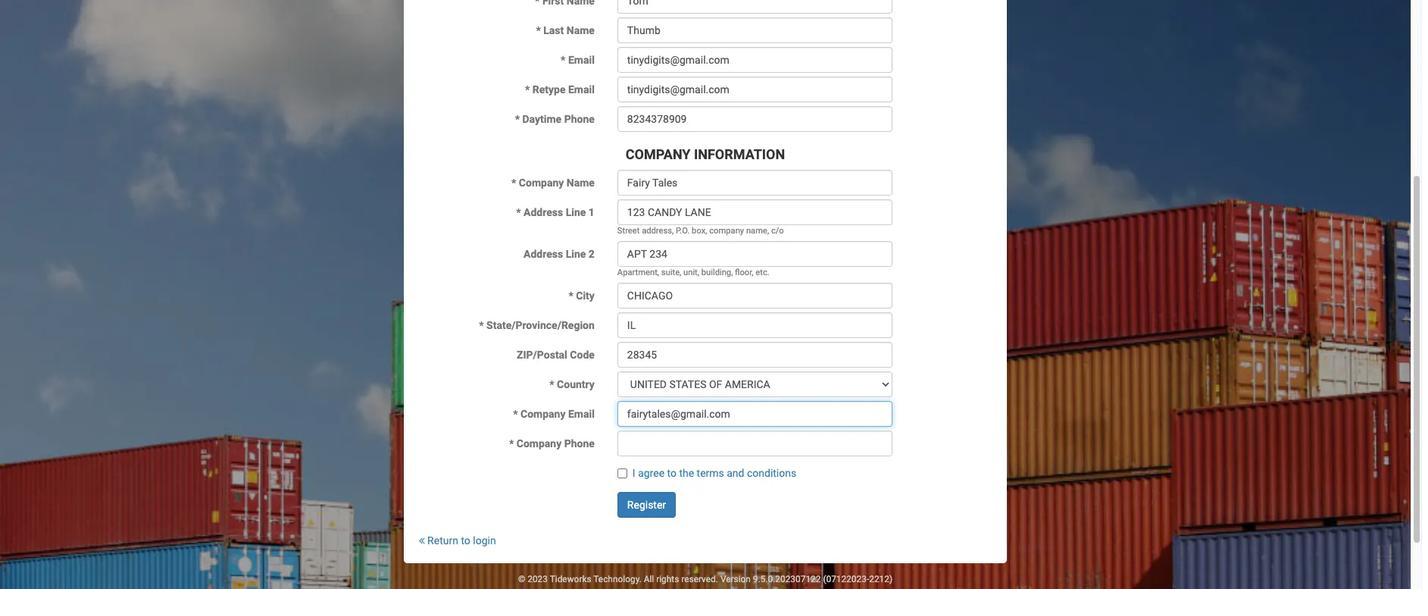 Task type: vqa. For each thing, say whether or not it's contained in the screenshot.
℠
no



Task type: describe. For each thing, give the bounding box(es) containing it.
code
[[570, 349, 595, 361]]

© 2023 tideworks technology. all rights reserved. version 9.5.0.202307122 (07122023-2212)
[[519, 574, 893, 585]]

box,
[[692, 226, 708, 236]]

email for * company email
[[569, 408, 595, 420]]

* for * country
[[550, 378, 555, 390]]

* retype email
[[525, 84, 595, 96]]

state/province/region
[[487, 319, 595, 331]]

* Last Name text field
[[618, 18, 893, 43]]

1 address from the top
[[524, 206, 563, 218]]

apartment, suite, unit, building, floor, etc.
[[618, 268, 770, 277]]

unit,
[[684, 268, 700, 277]]

* company name
[[512, 177, 595, 189]]

* company phone
[[509, 437, 595, 450]]

* Company Phone text field
[[618, 431, 893, 456]]

i agree to the terms and conditions link
[[633, 467, 797, 479]]

0 vertical spatial to
[[668, 467, 677, 479]]

city
[[576, 290, 595, 302]]

p.o.
[[676, 226, 690, 236]]

c/o
[[772, 226, 784, 236]]

* daytime phone
[[515, 113, 595, 125]]

* company email
[[513, 408, 595, 420]]

* First Name text field
[[618, 0, 893, 14]]

* for * daytime phone
[[515, 113, 520, 125]]

angle double left image
[[419, 535, 425, 546]]

phone for * daytime phone
[[565, 113, 595, 125]]

* Email text field
[[618, 47, 893, 73]]

register button
[[618, 492, 676, 518]]

* Company Name text field
[[618, 170, 893, 196]]

1
[[589, 206, 595, 218]]

1 email from the top
[[569, 54, 595, 66]]

zip/postal code
[[517, 349, 595, 361]]

2 address from the top
[[524, 248, 563, 260]]

version
[[721, 574, 751, 585]]

all
[[644, 574, 654, 585]]

street address, p.o. box, company name, c/o
[[618, 226, 784, 236]]

* for * address line 1
[[516, 206, 521, 218]]

2
[[589, 248, 595, 260]]

1 vertical spatial to
[[461, 534, 471, 547]]

login
[[473, 534, 496, 547]]

2023
[[528, 574, 548, 585]]

* Retype Email text field
[[618, 77, 893, 102]]

last
[[544, 24, 564, 37]]

name,
[[747, 226, 770, 236]]

* city
[[569, 290, 595, 302]]

street
[[618, 226, 640, 236]]



Task type: locate. For each thing, give the bounding box(es) containing it.
country
[[557, 378, 595, 390]]

0 vertical spatial name
[[567, 24, 595, 37]]

floor,
[[735, 268, 754, 277]]

name for * last name
[[567, 24, 595, 37]]

*
[[536, 24, 541, 37], [561, 54, 566, 66], [525, 84, 530, 96], [515, 113, 520, 125], [512, 177, 517, 189], [516, 206, 521, 218], [569, 290, 574, 302], [479, 319, 484, 331], [550, 378, 555, 390], [513, 408, 518, 420], [509, 437, 514, 450]]

* for * company email
[[513, 408, 518, 420]]

* address line 1
[[516, 206, 595, 218]]

* Address Line 1 text field
[[618, 199, 893, 225]]

phone
[[565, 113, 595, 125], [565, 437, 595, 450]]

building,
[[702, 268, 733, 277]]

apartment,
[[618, 268, 660, 277]]

2 phone from the top
[[565, 437, 595, 450]]

register
[[628, 499, 666, 511]]

email for * retype email
[[569, 84, 595, 96]]

1 name from the top
[[567, 24, 595, 37]]

line left 1
[[566, 206, 586, 218]]

name for * company name
[[567, 177, 595, 189]]

1 vertical spatial address
[[524, 248, 563, 260]]

company for name
[[519, 177, 564, 189]]

zip/postal
[[517, 349, 568, 361]]

1 phone from the top
[[565, 113, 595, 125]]

* left the last
[[536, 24, 541, 37]]

company for phone
[[517, 437, 562, 450]]

line left the 2 on the top left of page
[[566, 248, 586, 260]]

company for email
[[521, 408, 566, 420]]

name
[[567, 24, 595, 37], [567, 177, 595, 189]]

* country
[[550, 378, 595, 390]]

* for * city
[[569, 290, 574, 302]]

* Company Email text field
[[618, 401, 893, 427]]

to
[[668, 467, 677, 479], [461, 534, 471, 547]]

email down * last name
[[569, 54, 595, 66]]

terms
[[697, 467, 725, 479]]

address down * address line 1
[[524, 248, 563, 260]]

return to login link
[[419, 534, 496, 547]]

rights
[[657, 574, 680, 585]]

* Daytime Phone text field
[[618, 106, 893, 132]]

and
[[727, 467, 745, 479]]

address
[[524, 206, 563, 218], [524, 248, 563, 260]]

phone for * company phone
[[565, 437, 595, 450]]

* for * state/province/region
[[479, 319, 484, 331]]

etc.
[[756, 268, 770, 277]]

i
[[633, 467, 636, 479]]

information
[[694, 146, 786, 162]]

conditions
[[747, 467, 797, 479]]

the
[[680, 467, 695, 479]]

address down the * company name
[[524, 206, 563, 218]]

* email
[[561, 54, 595, 66]]

email
[[569, 54, 595, 66], [569, 84, 595, 96], [569, 408, 595, 420]]

email down the * email
[[569, 84, 595, 96]]

2 vertical spatial email
[[569, 408, 595, 420]]

* last name
[[536, 24, 595, 37]]

address,
[[642, 226, 674, 236]]

1 line from the top
[[566, 206, 586, 218]]

9.5.0.202307122
[[753, 574, 821, 585]]

return to login
[[425, 534, 496, 547]]

to left login
[[461, 534, 471, 547]]

©
[[519, 574, 526, 585]]

reserved.
[[682, 574, 719, 585]]

* for * company phone
[[509, 437, 514, 450]]

None checkbox
[[618, 469, 628, 478]]

* for * email
[[561, 54, 566, 66]]

1 vertical spatial phone
[[565, 437, 595, 450]]

email down country
[[569, 408, 595, 420]]

* left state/province/region
[[479, 319, 484, 331]]

* City text field
[[618, 283, 893, 309]]

company
[[710, 226, 745, 236]]

* left city at the left of the page
[[569, 290, 574, 302]]

* for * retype email
[[525, 84, 530, 96]]

daytime
[[523, 113, 562, 125]]

address line 2
[[524, 248, 595, 260]]

* for * company name
[[512, 177, 517, 189]]

to left "the"
[[668, 467, 677, 479]]

0 vertical spatial phone
[[565, 113, 595, 125]]

agree
[[638, 467, 665, 479]]

phone down * retype email
[[565, 113, 595, 125]]

1 vertical spatial email
[[569, 84, 595, 96]]

0 vertical spatial address
[[524, 206, 563, 218]]

1 vertical spatial name
[[567, 177, 595, 189]]

3 email from the top
[[569, 408, 595, 420]]

0 vertical spatial line
[[566, 206, 586, 218]]

1 vertical spatial line
[[566, 248, 586, 260]]

* State/Province/Region text field
[[618, 312, 893, 338]]

name up 1
[[567, 177, 595, 189]]

name right the last
[[567, 24, 595, 37]]

2 email from the top
[[569, 84, 595, 96]]

retype
[[533, 84, 566, 96]]

* down * last name
[[561, 54, 566, 66]]

technology.
[[594, 574, 642, 585]]

* left retype
[[525, 84, 530, 96]]

phone down * company email on the left of page
[[565, 437, 595, 450]]

* down * company email on the left of page
[[509, 437, 514, 450]]

2 line from the top
[[566, 248, 586, 260]]

1 horizontal spatial to
[[668, 467, 677, 479]]

* up * company phone
[[513, 408, 518, 420]]

company
[[626, 146, 691, 162], [519, 177, 564, 189], [521, 408, 566, 420], [517, 437, 562, 450]]

* for * last name
[[536, 24, 541, 37]]

i agree to the terms and conditions
[[633, 467, 797, 479]]

(07122023-
[[824, 574, 870, 585]]

2212)
[[870, 574, 893, 585]]

ZIP/Postal Code text field
[[618, 342, 893, 368]]

line
[[566, 206, 586, 218], [566, 248, 586, 260]]

tideworks
[[550, 574, 592, 585]]

* left country
[[550, 378, 555, 390]]

company information
[[626, 146, 786, 162]]

2 name from the top
[[567, 177, 595, 189]]

* up * address line 1
[[512, 177, 517, 189]]

* left daytime
[[515, 113, 520, 125]]

0 vertical spatial email
[[569, 54, 595, 66]]

return
[[428, 534, 459, 547]]

* state/province/region
[[479, 319, 595, 331]]

0 horizontal spatial to
[[461, 534, 471, 547]]

* down the * company name
[[516, 206, 521, 218]]

suite,
[[662, 268, 682, 277]]

Address Line 2 text field
[[618, 241, 893, 267]]



